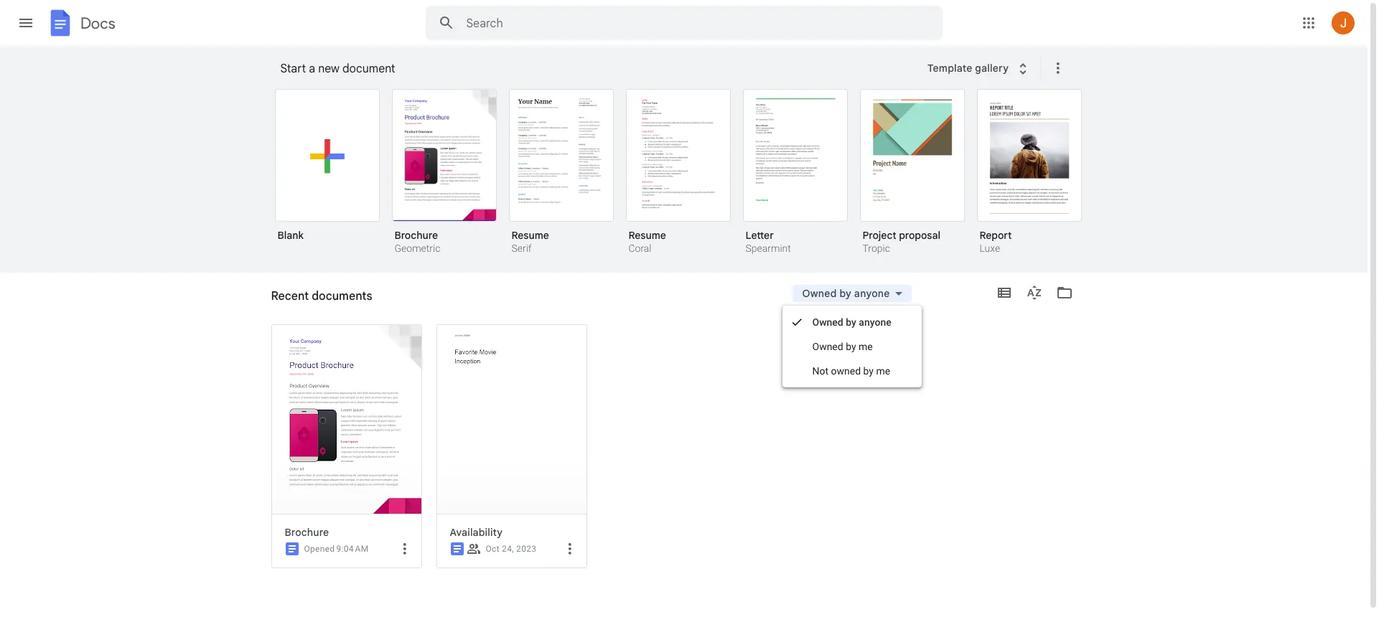 Task type: vqa. For each thing, say whether or not it's contained in the screenshot.
⌘+OPTION+SHIFT+J
no



Task type: locate. For each thing, give the bounding box(es) containing it.
report luxe
[[980, 229, 1012, 254]]

owned
[[831, 366, 861, 377]]

oct 24, 2023
[[486, 544, 537, 555]]

brochure inside brochure geometric
[[395, 229, 438, 242]]

documents for availability option
[[307, 295, 360, 308]]

menu
[[783, 306, 922, 388]]

brochure for brochure
[[285, 527, 329, 539]]

None search field
[[426, 6, 943, 40]]

resume serif
[[512, 229, 549, 254]]

me up not owned by me
[[859, 341, 873, 353]]

owned by anyone inside menu
[[813, 317, 892, 328]]

owned by me
[[813, 341, 873, 353]]

recent documents list box
[[268, 325, 1097, 618]]

menu containing owned by anyone
[[783, 306, 922, 388]]

search image
[[432, 9, 461, 37]]

opened 9:04 am
[[304, 544, 369, 555]]

2 recent from the top
[[271, 295, 304, 308]]

resume coral
[[629, 229, 666, 254]]

anyone down the tropic
[[855, 287, 890, 300]]

recent inside heading
[[271, 289, 309, 304]]

2 recent documents from the top
[[271, 295, 360, 308]]

resume up serif
[[512, 229, 549, 242]]

0 vertical spatial owned by anyone
[[803, 287, 890, 300]]

luxe
[[980, 243, 1001, 254]]

tropic
[[863, 243, 891, 254]]

me right owned
[[877, 366, 891, 377]]

resume up coral
[[629, 229, 666, 242]]

2 resume from the left
[[629, 229, 666, 242]]

0 vertical spatial anyone
[[855, 287, 890, 300]]

1 resume from the left
[[512, 229, 549, 242]]

owned
[[803, 287, 837, 300], [813, 317, 844, 328], [813, 341, 844, 353]]

1 horizontal spatial resume option
[[626, 89, 731, 256]]

anyone
[[855, 287, 890, 300], [859, 317, 892, 328]]

0 horizontal spatial brochure
[[285, 527, 329, 539]]

1 vertical spatial brochure
[[285, 527, 329, 539]]

0 horizontal spatial me
[[859, 341, 873, 353]]

recent documents
[[271, 289, 373, 304], [271, 295, 360, 308]]

owned by anyone
[[803, 287, 890, 300], [813, 317, 892, 328]]

0 horizontal spatial resume
[[512, 229, 549, 242]]

1 horizontal spatial brochure
[[395, 229, 438, 242]]

me
[[859, 341, 873, 353], [877, 366, 891, 377]]

brochure
[[395, 229, 438, 242], [285, 527, 329, 539]]

anyone inside menu
[[859, 317, 892, 328]]

availability option
[[433, 325, 587, 618]]

resume for resume coral
[[629, 229, 666, 242]]

project
[[863, 229, 897, 242]]

documents inside heading
[[312, 289, 373, 304]]

blank option
[[275, 89, 380, 252]]

Search bar text field
[[467, 17, 907, 31]]

1 horizontal spatial me
[[877, 366, 891, 377]]

resume option
[[509, 89, 614, 256], [626, 89, 731, 256]]

brochure inside recent documents list box
[[285, 527, 329, 539]]

1 recent from the top
[[271, 289, 309, 304]]

by
[[840, 287, 852, 300], [846, 317, 857, 328], [846, 341, 857, 353], [864, 366, 874, 377]]

list box
[[275, 86, 1101, 274]]

main menu image
[[17, 14, 34, 32]]

1 horizontal spatial resume
[[629, 229, 666, 242]]

resume
[[512, 229, 549, 242], [629, 229, 666, 242]]

0 vertical spatial me
[[859, 341, 873, 353]]

docs link
[[46, 9, 115, 40]]

anyone inside dropdown button
[[855, 287, 890, 300]]

brochure google docs element
[[285, 527, 416, 539]]

1 vertical spatial anyone
[[859, 317, 892, 328]]

0 vertical spatial owned
[[803, 287, 837, 300]]

recent for menu at the right containing owned by anyone
[[271, 289, 309, 304]]

2 vertical spatial owned
[[813, 341, 844, 353]]

a
[[309, 62, 315, 76]]

list box containing blank
[[275, 86, 1101, 274]]

resume for resume serif
[[512, 229, 549, 242]]

brochure option
[[392, 89, 497, 256], [268, 325, 422, 618]]

availability
[[450, 527, 503, 539]]

0 horizontal spatial resume option
[[509, 89, 614, 256]]

1 vertical spatial me
[[877, 366, 891, 377]]

proposal
[[899, 229, 941, 242]]

0 vertical spatial brochure
[[395, 229, 438, 242]]

brochure up opened
[[285, 527, 329, 539]]

documents
[[312, 289, 373, 304], [307, 295, 360, 308]]

brochure geometric
[[395, 229, 441, 254]]

1 vertical spatial owned by anyone
[[813, 317, 892, 328]]

coral
[[629, 243, 652, 254]]

brochure up geometric
[[395, 229, 438, 242]]

letter
[[746, 229, 774, 242]]

recent
[[271, 289, 309, 304], [271, 295, 304, 308]]

anyone down owned by anyone dropdown button
[[859, 317, 892, 328]]

start a new document heading
[[280, 46, 919, 92]]

recent documents heading
[[271, 273, 373, 319]]

not owned by me
[[813, 366, 891, 377]]



Task type: describe. For each thing, give the bounding box(es) containing it.
new
[[318, 62, 340, 76]]

template
[[928, 62, 973, 74]]

brochure for brochure geometric
[[395, 229, 438, 242]]

owned inside dropdown button
[[803, 287, 837, 300]]

owned by anyone inside dropdown button
[[803, 287, 890, 300]]

report option
[[977, 89, 1082, 256]]

more actions. image
[[1047, 60, 1068, 77]]

start
[[280, 62, 306, 76]]

1 recent documents from the top
[[271, 289, 373, 304]]

last opened by me 9:04 am element
[[336, 544, 369, 555]]

template gallery button
[[919, 55, 1042, 81]]

start a new document
[[280, 62, 395, 76]]

1 vertical spatial brochure option
[[268, 325, 422, 618]]

spearmint
[[746, 243, 791, 254]]

letter spearmint
[[746, 229, 791, 254]]

recent for availability option
[[271, 295, 304, 308]]

gallery
[[976, 62, 1009, 74]]

serif
[[512, 243, 532, 254]]

project proposal tropic
[[863, 229, 941, 254]]

owned by anyone button
[[793, 285, 912, 302]]

documents for menu at the right containing owned by anyone
[[312, 289, 373, 304]]

by inside dropdown button
[[840, 287, 852, 300]]

9:04 am
[[336, 544, 369, 555]]

availability google docs element
[[450, 527, 581, 539]]

project proposal option
[[860, 89, 965, 256]]

last opened by me oct 24, 2023 element
[[486, 544, 537, 555]]

template gallery
[[928, 62, 1009, 74]]

2023
[[517, 544, 537, 555]]

letter option
[[743, 89, 848, 256]]

report
[[980, 229, 1012, 242]]

docs
[[80, 13, 115, 33]]

geometric
[[395, 243, 441, 254]]

1 vertical spatial owned
[[813, 317, 844, 328]]

0 vertical spatial brochure option
[[392, 89, 497, 256]]

oct
[[486, 544, 500, 555]]

1 resume option from the left
[[509, 89, 614, 256]]

24,
[[502, 544, 514, 555]]

2 resume option from the left
[[626, 89, 731, 256]]

document
[[343, 62, 395, 76]]

opened
[[304, 544, 335, 555]]

not
[[813, 366, 829, 377]]

blank
[[278, 229, 304, 242]]



